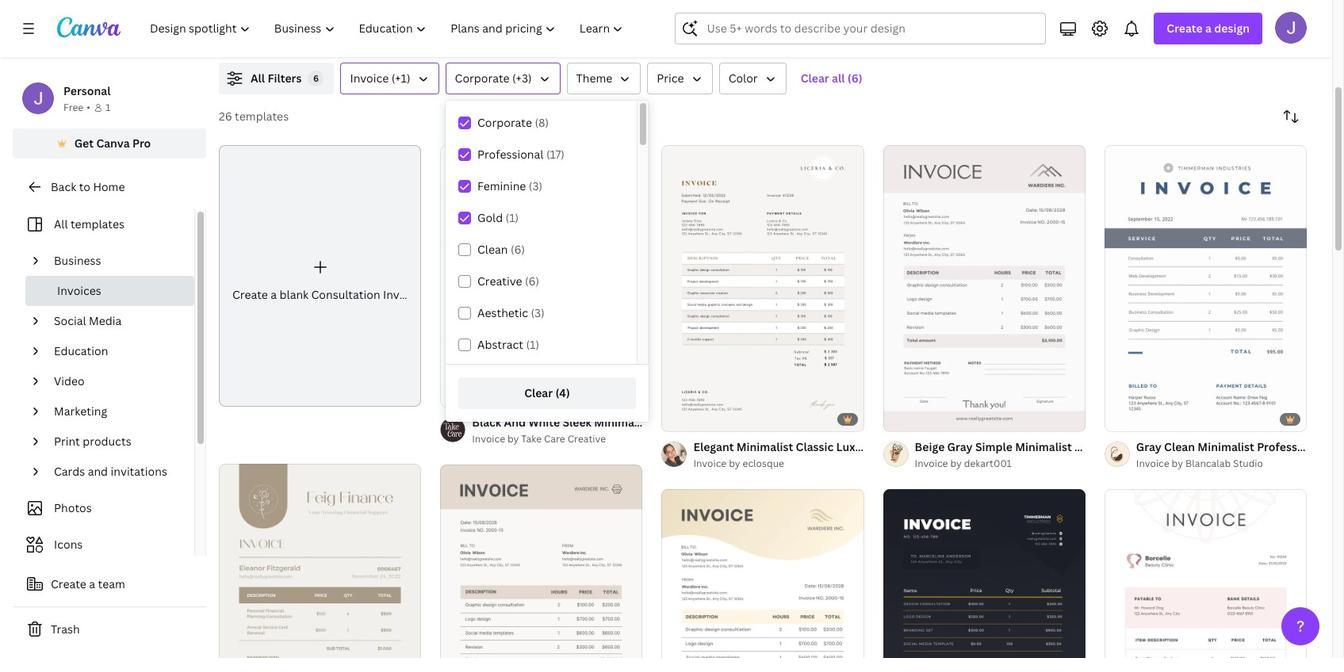 Task type: vqa. For each thing, say whether or not it's contained in the screenshot.
the Studio
yes



Task type: locate. For each thing, give the bounding box(es) containing it.
get
[[74, 136, 94, 151]]

aesthetic (3)
[[478, 305, 545, 321]]

photos
[[54, 501, 92, 516]]

corporate
[[455, 71, 510, 86], [478, 115, 532, 130]]

business modern blue and yellow invoice image
[[884, 490, 1086, 659]]

dekart001
[[965, 457, 1012, 471]]

templates for all templates
[[71, 217, 125, 232]]

studio
[[1234, 457, 1264, 471]]

by inside beige gray simple minimalist consultation invoice invoice by dekart001
[[951, 457, 962, 471]]

create inside 'button'
[[51, 577, 86, 592]]

creative right care
[[568, 432, 606, 446]]

0 vertical spatial all
[[251, 71, 265, 86]]

0 vertical spatial business
[[54, 253, 101, 268]]

clear left the (4)
[[525, 386, 553, 401]]

feminine
[[478, 179, 526, 194]]

minimalist up invoice by dekart001 link
[[1016, 440, 1072, 455]]

corporate left (+3)
[[455, 71, 510, 86]]

templates down back to home
[[71, 217, 125, 232]]

create inside create a design dropdown button
[[1167, 21, 1203, 36]]

jacob simon image
[[1276, 12, 1308, 44]]

1 horizontal spatial (1)
[[526, 337, 540, 352]]

invoice inside button
[[350, 71, 389, 86]]

color
[[729, 71, 758, 86]]

(6) right all
[[848, 71, 863, 86]]

care
[[544, 432, 566, 446]]

get canva pro button
[[13, 129, 206, 159]]

1 horizontal spatial consultation
[[1075, 440, 1145, 455]]

(4)
[[556, 386, 570, 401]]

(1) for abstract (1)
[[526, 337, 540, 352]]

invoice (+1) button
[[341, 63, 439, 94]]

business link
[[48, 246, 185, 276]]

0 horizontal spatial a
[[89, 577, 95, 592]]

0 vertical spatial templates
[[235, 109, 289, 124]]

corporate up professional
[[478, 115, 532, 130]]

professional
[[478, 147, 544, 162]]

beige aesthetic invoice image
[[219, 464, 421, 659]]

create left blank
[[232, 287, 268, 302]]

2 horizontal spatial a
[[1206, 21, 1212, 36]]

1 vertical spatial create
[[232, 287, 268, 302]]

design
[[1215, 21, 1250, 36]]

abstract
[[478, 337, 524, 352]]

0 vertical spatial creative
[[478, 274, 523, 289]]

a for blank
[[271, 287, 277, 302]]

26
[[219, 109, 232, 124]]

business up invoices
[[54, 253, 101, 268]]

(1)
[[506, 210, 519, 225], [526, 337, 540, 352]]

1 horizontal spatial templates
[[235, 109, 289, 124]]

invoice (+1)
[[350, 71, 411, 86]]

beige gray simple minimalist consultation invoice image for invoice by eclosque
[[662, 490, 865, 659]]

by down gray
[[951, 457, 962, 471]]

1 minimalist from the left
[[737, 440, 794, 455]]

create inside create a blank consultation invoice link
[[232, 287, 268, 302]]

create a team button
[[13, 569, 206, 601]]

(3) right aesthetic
[[531, 305, 545, 321]]

2 vertical spatial create
[[51, 577, 86, 592]]

26 templates
[[219, 109, 289, 124]]

black and white sleek minimalist management consulting invoice doc image
[[440, 145, 643, 407]]

creative
[[478, 274, 523, 289], [568, 432, 606, 446]]

marketing
[[54, 404, 107, 419]]

beige gray simple minimalist consultation invoice link
[[915, 439, 1187, 456]]

invoices
[[57, 283, 101, 298]]

professional (17)
[[478, 147, 565, 162]]

0 vertical spatial (1)
[[506, 210, 519, 225]]

(3) for feminine (3)
[[529, 179, 543, 194]]

0 horizontal spatial all
[[54, 217, 68, 232]]

1 vertical spatial (3)
[[531, 305, 545, 321]]

1 horizontal spatial business
[[876, 440, 924, 455]]

0 horizontal spatial business
[[54, 253, 101, 268]]

print
[[54, 434, 80, 449]]

all for all filters
[[251, 71, 265, 86]]

1 vertical spatial clear
[[525, 386, 553, 401]]

0 vertical spatial create
[[1167, 21, 1203, 36]]

a inside 'button'
[[89, 577, 95, 592]]

Search search field
[[707, 13, 1036, 44]]

gold (1)
[[478, 210, 519, 225]]

2 horizontal spatial create
[[1167, 21, 1203, 36]]

invoice by blancalab studio link
[[1137, 456, 1308, 472]]

create down icons
[[51, 577, 86, 592]]

None search field
[[676, 13, 1047, 44]]

a for team
[[89, 577, 95, 592]]

0 vertical spatial (3)
[[529, 179, 543, 194]]

creative (6)
[[478, 274, 540, 289]]

0 vertical spatial (6)
[[848, 71, 863, 86]]

2 vertical spatial a
[[89, 577, 95, 592]]

by left blancalab
[[1172, 457, 1184, 471]]

0 vertical spatial clear
[[801, 71, 830, 86]]

abstract (1)
[[478, 337, 540, 352]]

0 horizontal spatial creative
[[478, 274, 523, 289]]

print products
[[54, 434, 131, 449]]

Sort by button
[[1276, 101, 1308, 133]]

icons link
[[22, 530, 185, 560]]

1 horizontal spatial create
[[232, 287, 268, 302]]

create
[[1167, 21, 1203, 36], [232, 287, 268, 302], [51, 577, 86, 592]]

education
[[54, 344, 108, 359]]

0 horizontal spatial (1)
[[506, 210, 519, 225]]

0 horizontal spatial minimalist
[[737, 440, 794, 455]]

education link
[[48, 336, 185, 367]]

1
[[105, 101, 110, 114]]

clear left all
[[801, 71, 830, 86]]

1 horizontal spatial all
[[251, 71, 265, 86]]

social media
[[54, 313, 122, 328]]

all left the filters
[[251, 71, 265, 86]]

(8)
[[535, 115, 549, 130]]

a left team
[[89, 577, 95, 592]]

business right luxury
[[876, 440, 924, 455]]

corporate for corporate (+3)
[[455, 71, 510, 86]]

(3)
[[529, 179, 543, 194], [531, 305, 545, 321]]

0 horizontal spatial clear
[[525, 386, 553, 401]]

top level navigation element
[[140, 13, 637, 44]]

pro
[[132, 136, 151, 151]]

1 vertical spatial all
[[54, 217, 68, 232]]

0 horizontal spatial templates
[[71, 217, 125, 232]]

(1) right gold
[[506, 210, 519, 225]]

corporate for corporate (8)
[[478, 115, 532, 130]]

free
[[63, 101, 84, 114]]

by
[[508, 432, 519, 446], [729, 457, 741, 471], [951, 457, 962, 471], [1172, 457, 1184, 471]]

•
[[87, 101, 90, 114]]

(6) up aesthetic (3)
[[525, 274, 540, 289]]

to
[[79, 179, 90, 194]]

consulting invoice templates image
[[969, 0, 1308, 44], [1069, 0, 1208, 15]]

clear (4)
[[525, 386, 570, 401]]

by down the elegant
[[729, 457, 741, 471]]

luxury
[[837, 440, 874, 455]]

1 horizontal spatial clear
[[801, 71, 830, 86]]

create left the 'design' at the right top of page
[[1167, 21, 1203, 36]]

beige gray simple minimalist consultation invoice image
[[884, 145, 1086, 432], [440, 465, 643, 659], [662, 490, 865, 659]]

color button
[[719, 63, 787, 94]]

1 vertical spatial creative
[[568, 432, 606, 446]]

(3) right feminine
[[529, 179, 543, 194]]

1 vertical spatial business
[[876, 440, 924, 455]]

a inside dropdown button
[[1206, 21, 1212, 36]]

beige
[[915, 440, 945, 455]]

1 vertical spatial a
[[271, 287, 277, 302]]

business
[[54, 253, 101, 268], [876, 440, 924, 455]]

1 vertical spatial templates
[[71, 217, 125, 232]]

a left blank
[[271, 287, 277, 302]]

1 horizontal spatial beige gray simple minimalist consultation invoice image
[[662, 490, 865, 659]]

creative down clean (6)
[[478, 274, 523, 289]]

0 horizontal spatial create
[[51, 577, 86, 592]]

1 horizontal spatial minimalist
[[1016, 440, 1072, 455]]

0 horizontal spatial consultation
[[311, 287, 381, 302]]

all down back
[[54, 217, 68, 232]]

(6) right clean at the left top of the page
[[511, 242, 525, 257]]

create for create a blank consultation invoice
[[232, 287, 268, 302]]

a
[[1206, 21, 1212, 36], [271, 287, 277, 302], [89, 577, 95, 592]]

a left the 'design' at the right top of page
[[1206, 21, 1212, 36]]

simple
[[976, 440, 1013, 455]]

invoice inside "link"
[[472, 432, 505, 446]]

price
[[657, 71, 684, 86]]

by inside "link"
[[508, 432, 519, 446]]

corporate inside button
[[455, 71, 510, 86]]

1 vertical spatial consultation
[[1075, 440, 1145, 455]]

1 horizontal spatial creative
[[568, 432, 606, 446]]

6 filter options selected element
[[308, 71, 324, 86]]

minimalist up eclosque on the bottom right of the page
[[737, 440, 794, 455]]

all
[[251, 71, 265, 86], [54, 217, 68, 232]]

(1) right abstract on the left of the page
[[526, 337, 540, 352]]

templates right 26
[[235, 109, 289, 124]]

2 vertical spatial (6)
[[525, 274, 540, 289]]

0 vertical spatial a
[[1206, 21, 1212, 36]]

1 horizontal spatial a
[[271, 287, 277, 302]]

0 vertical spatial corporate
[[455, 71, 510, 86]]

gray clean minimalist professional business consultation and service invoice image
[[1105, 145, 1308, 432]]

2 consulting invoice templates image from the left
[[1069, 0, 1208, 15]]

(6) inside button
[[848, 71, 863, 86]]

by left take
[[508, 432, 519, 446]]

1 vertical spatial (1)
[[526, 337, 540, 352]]

clear
[[801, 71, 830, 86], [525, 386, 553, 401]]

1 vertical spatial corporate
[[478, 115, 532, 130]]

filters
[[268, 71, 302, 86]]

1 vertical spatial (6)
[[511, 242, 525, 257]]

2 minimalist from the left
[[1016, 440, 1072, 455]]

consultation inside beige gray simple minimalist consultation invoice invoice by dekart001
[[1075, 440, 1145, 455]]

0 horizontal spatial beige gray simple minimalist consultation invoice image
[[440, 465, 643, 659]]

(+1)
[[392, 71, 411, 86]]

social
[[54, 313, 86, 328]]

invoice by dekart001 link
[[915, 456, 1086, 472]]



Task type: describe. For each thing, give the bounding box(es) containing it.
0 vertical spatial consultation
[[311, 287, 381, 302]]

and
[[88, 464, 108, 479]]

theme
[[576, 71, 613, 86]]

icons
[[54, 537, 83, 552]]

clean
[[478, 242, 508, 257]]

create a blank consultation invoice element
[[219, 145, 422, 407]]

clear all (6) button
[[793, 63, 871, 94]]

classic
[[796, 440, 834, 455]]

(6) for clean (6)
[[511, 242, 525, 257]]

invoice by take care creative link
[[472, 432, 643, 448]]

personal
[[63, 83, 111, 98]]

video
[[54, 374, 85, 389]]

(3) for aesthetic (3)
[[531, 305, 545, 321]]

cards and invitations link
[[48, 457, 185, 487]]

create for create a design
[[1167, 21, 1203, 36]]

eclosque
[[743, 457, 785, 471]]

all for all templates
[[54, 217, 68, 232]]

clear for clear all (6)
[[801, 71, 830, 86]]

6
[[313, 72, 319, 84]]

price button
[[648, 63, 713, 94]]

video link
[[48, 367, 185, 397]]

social media link
[[48, 306, 185, 336]]

theme button
[[567, 63, 641, 94]]

all templates
[[54, 217, 125, 232]]

create a design
[[1167, 21, 1250, 36]]

blancalab
[[1186, 457, 1231, 471]]

back
[[51, 179, 76, 194]]

back to home link
[[13, 171, 206, 203]]

create a team
[[51, 577, 125, 592]]

home
[[93, 179, 125, 194]]

print products link
[[48, 427, 185, 457]]

cards
[[54, 464, 85, 479]]

all
[[832, 71, 845, 86]]

gold
[[478, 210, 503, 225]]

elegant minimalist classic luxury business invoice template image
[[662, 145, 865, 432]]

get canva pro
[[74, 136, 151, 151]]

creative inside "link"
[[568, 432, 606, 446]]

create for create a team
[[51, 577, 86, 592]]

trash
[[51, 622, 80, 637]]

templates for 26 templates
[[235, 109, 289, 124]]

a for design
[[1206, 21, 1212, 36]]

by inside elegant minimalist classic luxury business invoice template invoice by eclosque
[[729, 457, 741, 471]]

products
[[83, 434, 131, 449]]

marketing link
[[48, 397, 185, 427]]

elegant minimalist classic luxury business invoice template link
[[694, 439, 1019, 456]]

business inside elegant minimalist classic luxury business invoice template invoice by eclosque
[[876, 440, 924, 455]]

(1) for gold (1)
[[506, 210, 519, 225]]

cards and invitations
[[54, 464, 167, 479]]

elegant minimalist classic luxury business invoice template invoice by eclosque
[[694, 440, 1019, 471]]

free •
[[63, 101, 90, 114]]

feminine (3)
[[478, 179, 543, 194]]

canva
[[96, 136, 130, 151]]

blank
[[280, 287, 309, 302]]

create a blank consultation invoice
[[232, 287, 422, 302]]

create a blank consultation invoice link
[[219, 145, 422, 407]]

team
[[98, 577, 125, 592]]

clean (6)
[[478, 242, 525, 257]]

(+3)
[[513, 71, 532, 86]]

(17)
[[547, 147, 565, 162]]

clear for clear (4)
[[525, 386, 553, 401]]

invitations
[[111, 464, 167, 479]]

beige gray simple minimalist consultation invoice image for invoice by take care creative
[[440, 465, 643, 659]]

back to home
[[51, 179, 125, 194]]

beige gray simple minimalist consultation invoice invoice by dekart001
[[915, 440, 1187, 471]]

1 consulting invoice templates image from the left
[[969, 0, 1308, 44]]

photos link
[[22, 494, 185, 524]]

take
[[522, 432, 542, 446]]

template
[[969, 440, 1019, 455]]

clear (4) button
[[459, 378, 636, 409]]

all filters
[[251, 71, 302, 86]]

elegant
[[694, 440, 734, 455]]

(6) for creative (6)
[[525, 274, 540, 289]]

clear all (6)
[[801, 71, 863, 86]]

2 horizontal spatial beige gray simple minimalist consultation invoice image
[[884, 145, 1086, 432]]

minimalist inside elegant minimalist classic luxury business invoice template invoice by eclosque
[[737, 440, 794, 455]]

minimalist inside beige gray simple minimalist consultation invoice invoice by dekart001
[[1016, 440, 1072, 455]]

invoice by blancalab studio
[[1137, 457, 1264, 471]]

invoice by take care creative
[[472, 432, 606, 446]]

white minimalist beauty clinic service invoice image
[[1105, 490, 1308, 659]]

trash link
[[13, 614, 206, 646]]

corporate (+3)
[[455, 71, 532, 86]]

create a design button
[[1155, 13, 1263, 44]]

media
[[89, 313, 122, 328]]

all templates link
[[22, 209, 185, 240]]



